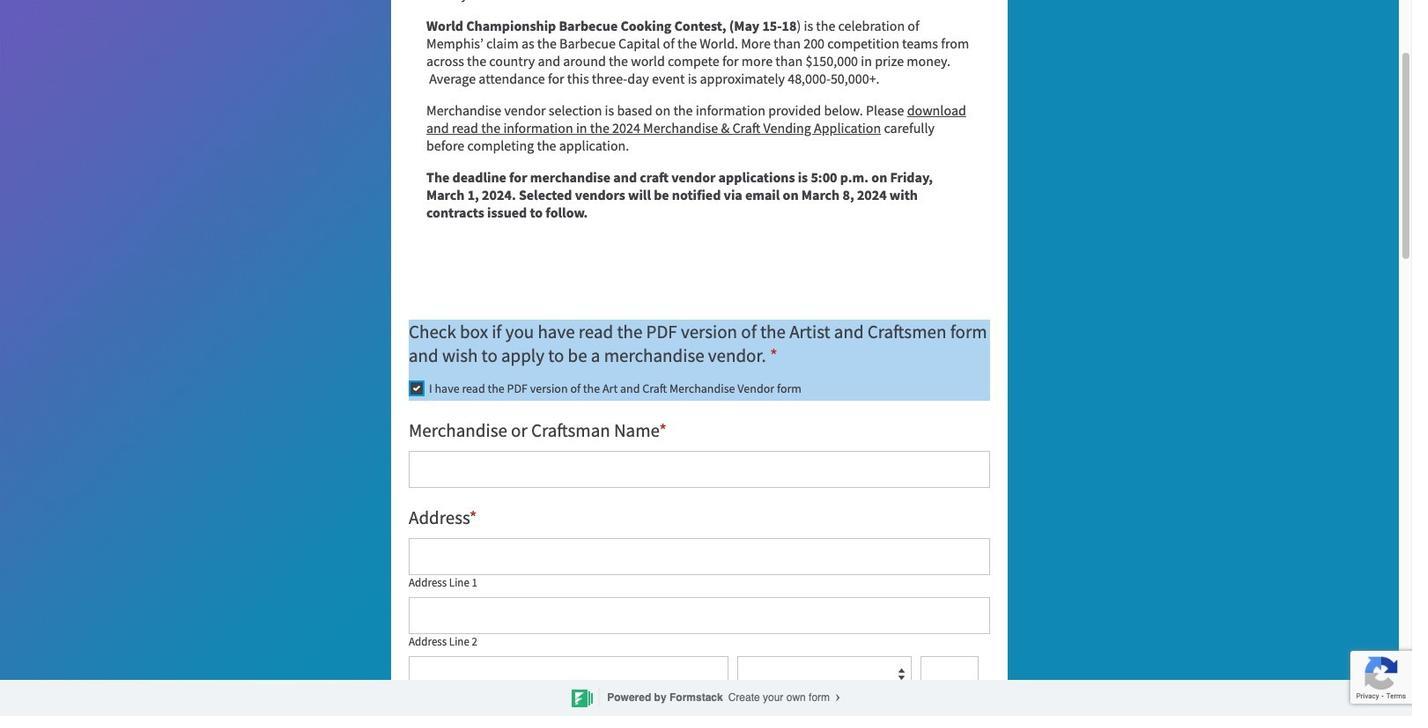 Task type: locate. For each thing, give the bounding box(es) containing it.
None text field
[[409, 451, 990, 488], [921, 656, 979, 693], [409, 451, 990, 488], [921, 656, 979, 693]]

None checkbox
[[411, 382, 423, 394]]

None text field
[[409, 538, 990, 575], [409, 597, 990, 634], [409, 656, 729, 693], [409, 538, 990, 575], [409, 597, 990, 634], [409, 656, 729, 693]]



Task type: describe. For each thing, give the bounding box(es) containing it.
formstack image
[[572, 689, 593, 708]]



